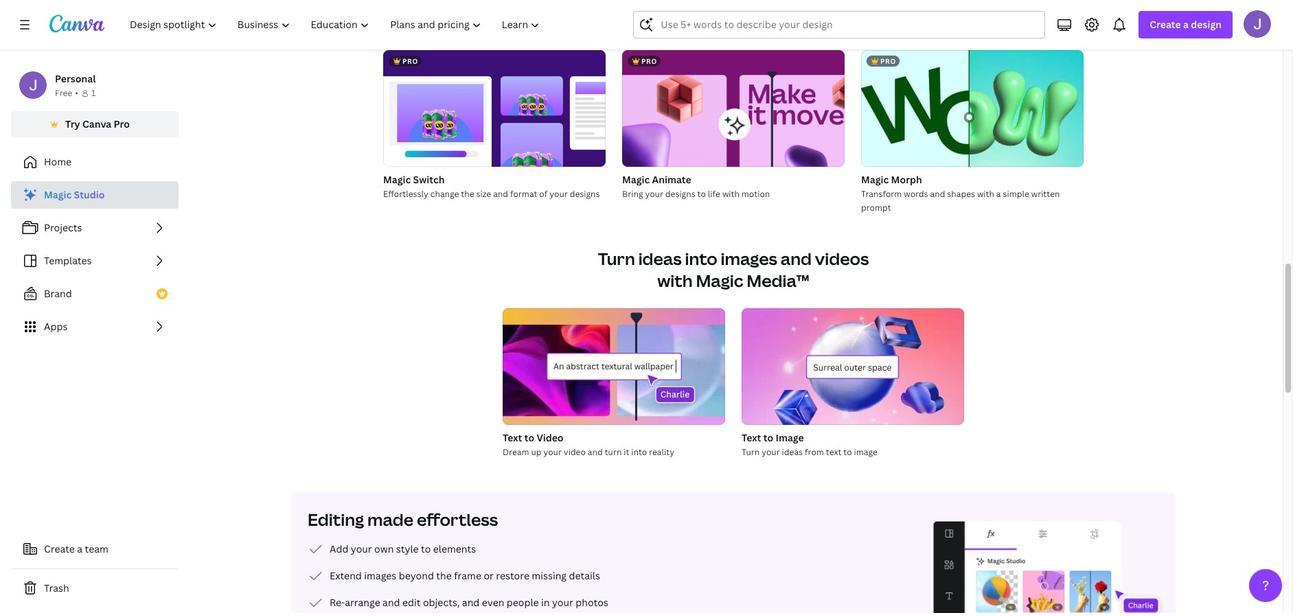 Task type: vqa. For each thing, say whether or not it's contained in the screenshot.
the top Untitled Design link
no



Task type: describe. For each thing, give the bounding box(es) containing it.
magic animate group
[[622, 50, 845, 201]]

or
[[484, 569, 494, 582]]

create a design
[[1150, 18, 1222, 31]]

trash
[[44, 582, 69, 595]]

simple
[[1003, 188, 1029, 200]]

ideas inside text to image turn your ideas from text to image
[[782, 446, 803, 458]]

prompt
[[861, 202, 891, 214]]

reality
[[649, 446, 674, 458]]

magic animate image
[[622, 50, 845, 167]]

text to image turn your ideas from text to image
[[742, 431, 878, 458]]

restore
[[496, 569, 529, 582]]

text to video dream up your video and turn it into reality
[[503, 431, 674, 458]]

in
[[541, 596, 550, 609]]

add your own style to elements
[[330, 543, 476, 556]]

from
[[805, 446, 824, 458]]

animate
[[652, 173, 691, 186]]

brand link
[[11, 280, 179, 308]]

video
[[537, 431, 564, 444]]

arrange
[[345, 596, 380, 609]]

media™
[[747, 269, 810, 292]]

•
[[75, 87, 78, 99]]

it
[[624, 446, 629, 458]]

effortlessly
[[383, 188, 428, 200]]

design
[[1191, 18, 1222, 31]]

create for create a team
[[44, 543, 75, 556]]

canva
[[82, 117, 111, 130]]

shapes
[[947, 188, 975, 200]]

try canva pro button
[[11, 111, 179, 137]]

switch
[[413, 173, 445, 186]]

re-arrange and edit objects, and even people in your photos
[[330, 596, 608, 609]]

made
[[367, 508, 413, 531]]

studio
[[74, 188, 105, 201]]

motion
[[742, 188, 770, 200]]

your inside "text to video dream up your video and turn it into reality"
[[544, 446, 562, 458]]

apps link
[[11, 313, 179, 341]]

of
[[539, 188, 548, 200]]

create for create a design
[[1150, 18, 1181, 31]]

editing
[[308, 508, 364, 531]]

create a team
[[44, 543, 108, 556]]

templates link
[[11, 247, 179, 275]]

and left edit
[[383, 596, 400, 609]]

projects link
[[11, 214, 179, 242]]

life
[[708, 188, 720, 200]]

video
[[564, 446, 586, 458]]

photos
[[576, 596, 608, 609]]

magic inside list
[[44, 188, 72, 201]]

images inside turn ideas into images and videos with magic media™
[[721, 247, 777, 270]]

text
[[826, 446, 842, 458]]

1
[[91, 87, 96, 99]]

magic for magic switch
[[383, 173, 411, 186]]

turn inside turn ideas into images and videos with magic media™
[[598, 247, 635, 270]]

to left image
[[763, 431, 773, 444]]

re-
[[330, 596, 345, 609]]

images inside list
[[364, 569, 396, 582]]

add
[[330, 543, 348, 556]]

your right in
[[552, 596, 573, 609]]

words
[[904, 188, 928, 200]]

create a design button
[[1139, 11, 1233, 38]]

text to image group
[[742, 308, 964, 459]]

and inside "text to video dream up your video and turn it into reality"
[[588, 446, 603, 458]]

magic switch effortlessly change the size and format of your designs
[[383, 173, 600, 200]]

people
[[507, 596, 539, 609]]

with for magic morph transform words and shapes with a simple written prompt
[[977, 188, 994, 200]]

bring
[[622, 188, 643, 200]]

into inside turn ideas into images and videos with magic media™
[[685, 247, 717, 270]]

effortless
[[417, 508, 498, 531]]

personal
[[55, 72, 96, 85]]

videos
[[815, 247, 869, 270]]

list containing add your own style to elements
[[308, 541, 608, 611]]

morph
[[891, 173, 922, 186]]

frame
[[454, 569, 481, 582]]

even
[[482, 596, 504, 609]]

turn ideas into images and videos with magic media™
[[598, 247, 869, 292]]

magic switch image
[[383, 50, 606, 167]]

own
[[374, 543, 394, 556]]

beyond
[[399, 569, 434, 582]]

written
[[1031, 188, 1060, 200]]

pro for morph
[[880, 56, 896, 66]]

image
[[776, 431, 804, 444]]

trash link
[[11, 575, 179, 602]]

home link
[[11, 148, 179, 176]]

jacob simon image
[[1244, 10, 1271, 38]]

text to image image
[[742, 308, 964, 425]]

change
[[430, 188, 459, 200]]

to inside "text to video dream up your video and turn it into reality"
[[524, 431, 534, 444]]

format
[[510, 188, 537, 200]]



Task type: locate. For each thing, give the bounding box(es) containing it.
create a team button
[[11, 536, 179, 563]]

size
[[476, 188, 491, 200]]

apps
[[44, 320, 68, 333]]

pro for switch
[[402, 56, 418, 66]]

extend images beyond the frame or restore missing details
[[330, 569, 600, 582]]

your right the add
[[351, 543, 372, 556]]

pro group for magic switch
[[383, 50, 606, 167]]

1 horizontal spatial pro group
[[622, 50, 845, 167]]

your inside the magic animate bring your designs to life with motion
[[645, 188, 663, 200]]

free
[[55, 87, 72, 99]]

pro group for magic morph
[[861, 50, 1084, 167]]

ideas
[[638, 247, 682, 270], [782, 446, 803, 458]]

and left turn
[[588, 446, 603, 458]]

ideas inside turn ideas into images and videos with magic media™
[[638, 247, 682, 270]]

0 horizontal spatial into
[[631, 446, 647, 458]]

and inside magic morph transform words and shapes with a simple written prompt
[[930, 188, 945, 200]]

3 pro group from the left
[[861, 50, 1084, 167]]

the left size
[[461, 188, 474, 200]]

image
[[854, 446, 878, 458]]

text left image
[[742, 431, 761, 444]]

0 vertical spatial into
[[685, 247, 717, 270]]

0 horizontal spatial the
[[436, 569, 452, 582]]

with inside the magic animate bring your designs to life with motion
[[722, 188, 740, 200]]

0 horizontal spatial pro
[[402, 56, 418, 66]]

pro group for magic animate
[[622, 50, 845, 167]]

text for text to video
[[503, 431, 522, 444]]

0 vertical spatial list
[[11, 181, 179, 341]]

0 vertical spatial ideas
[[638, 247, 682, 270]]

0 vertical spatial the
[[461, 188, 474, 200]]

to inside the magic animate bring your designs to life with motion
[[697, 188, 706, 200]]

0 horizontal spatial a
[[77, 543, 82, 556]]

editing made effortless
[[308, 508, 498, 531]]

create
[[1150, 18, 1181, 31], [44, 543, 75, 556]]

2 designs from the left
[[665, 188, 695, 200]]

templates
[[44, 254, 92, 267]]

designs inside the magic animate bring your designs to life with motion
[[665, 188, 695, 200]]

1 horizontal spatial into
[[685, 247, 717, 270]]

missing
[[532, 569, 567, 582]]

0 horizontal spatial designs
[[570, 188, 600, 200]]

to inside list
[[421, 543, 431, 556]]

0 vertical spatial a
[[1183, 18, 1189, 31]]

1 vertical spatial images
[[364, 569, 396, 582]]

create inside dropdown button
[[1150, 18, 1181, 31]]

a inside dropdown button
[[1183, 18, 1189, 31]]

the inside list
[[436, 569, 452, 582]]

extend
[[330, 569, 362, 582]]

0 horizontal spatial pro group
[[383, 50, 606, 167]]

magic inside magic morph transform words and shapes with a simple written prompt
[[861, 173, 889, 186]]

and inside magic switch effortlessly change the size and format of your designs
[[493, 188, 508, 200]]

and
[[493, 188, 508, 200], [930, 188, 945, 200], [781, 247, 812, 270], [588, 446, 603, 458], [383, 596, 400, 609], [462, 596, 480, 609]]

magic morph image
[[861, 50, 1084, 167]]

0 horizontal spatial images
[[364, 569, 396, 582]]

0 vertical spatial turn
[[598, 247, 635, 270]]

text to video group
[[503, 308, 725, 459]]

1 horizontal spatial ideas
[[782, 446, 803, 458]]

text inside text to image turn your ideas from text to image
[[742, 431, 761, 444]]

1 vertical spatial into
[[631, 446, 647, 458]]

None search field
[[633, 11, 1045, 38]]

try canva pro
[[65, 117, 130, 130]]

turn down 'bring'
[[598, 247, 635, 270]]

1 horizontal spatial a
[[996, 188, 1001, 200]]

edit
[[402, 596, 421, 609]]

the left frame
[[436, 569, 452, 582]]

1 horizontal spatial create
[[1150, 18, 1181, 31]]

try
[[65, 117, 80, 130]]

with
[[722, 188, 740, 200], [977, 188, 994, 200], [657, 269, 693, 292]]

pro
[[114, 117, 130, 130]]

to left life
[[697, 188, 706, 200]]

team
[[85, 543, 108, 556]]

1 horizontal spatial images
[[721, 247, 777, 270]]

0 horizontal spatial ideas
[[638, 247, 682, 270]]

magic left the studio
[[44, 188, 72, 201]]

1 vertical spatial a
[[996, 188, 1001, 200]]

designs inside magic switch effortlessly change the size and format of your designs
[[570, 188, 600, 200]]

2 vertical spatial a
[[77, 543, 82, 556]]

a for design
[[1183, 18, 1189, 31]]

top level navigation element
[[121, 11, 552, 38]]

pro group
[[383, 50, 606, 167], [622, 50, 845, 167], [861, 50, 1084, 167]]

images
[[721, 247, 777, 270], [364, 569, 396, 582]]

magic inside turn ideas into images and videos with magic media™
[[696, 269, 743, 292]]

1 horizontal spatial list
[[308, 541, 608, 611]]

your down image
[[762, 446, 780, 458]]

projects
[[44, 221, 82, 234]]

your right 'bring'
[[645, 188, 663, 200]]

2 text from the left
[[742, 431, 761, 444]]

turn left from
[[742, 446, 760, 458]]

list containing magic studio
[[11, 181, 179, 341]]

into inside "text to video dream up your video and turn it into reality"
[[631, 446, 647, 458]]

Search search field
[[661, 12, 1018, 38]]

magic for magic morph
[[861, 173, 889, 186]]

text
[[503, 431, 522, 444], [742, 431, 761, 444]]

your down video
[[544, 446, 562, 458]]

1 horizontal spatial group
[[742, 308, 964, 425]]

transform
[[861, 188, 902, 200]]

a
[[1183, 18, 1189, 31], [996, 188, 1001, 200], [77, 543, 82, 556]]

create inside button
[[44, 543, 75, 556]]

2 pro from the left
[[641, 56, 657, 66]]

1 horizontal spatial with
[[722, 188, 740, 200]]

group
[[503, 308, 725, 425], [742, 308, 964, 425]]

into down life
[[685, 247, 717, 270]]

dream
[[503, 446, 529, 458]]

1 vertical spatial the
[[436, 569, 452, 582]]

1 vertical spatial create
[[44, 543, 75, 556]]

magic for magic animate
[[622, 173, 650, 186]]

1 vertical spatial turn
[[742, 446, 760, 458]]

magic inside magic switch effortlessly change the size and format of your designs
[[383, 173, 411, 186]]

0 horizontal spatial text
[[503, 431, 522, 444]]

to
[[697, 188, 706, 200], [524, 431, 534, 444], [763, 431, 773, 444], [844, 446, 852, 458], [421, 543, 431, 556]]

text to video image
[[503, 308, 725, 425]]

magic morph transform words and shapes with a simple written prompt
[[861, 173, 1060, 214]]

turn
[[598, 247, 635, 270], [742, 446, 760, 458]]

with inside magic morph transform words and shapes with a simple written prompt
[[977, 188, 994, 200]]

a inside button
[[77, 543, 82, 556]]

1 horizontal spatial designs
[[665, 188, 695, 200]]

pro inside magic switch group
[[402, 56, 418, 66]]

group for text to video
[[503, 308, 725, 425]]

designs down 'animate'
[[665, 188, 695, 200]]

pro
[[402, 56, 418, 66], [641, 56, 657, 66], [880, 56, 896, 66]]

a left team
[[77, 543, 82, 556]]

0 vertical spatial images
[[721, 247, 777, 270]]

group for text to image
[[742, 308, 964, 425]]

1 pro from the left
[[402, 56, 418, 66]]

into right it
[[631, 446, 647, 458]]

designs
[[570, 188, 600, 200], [665, 188, 695, 200]]

text up dream
[[503, 431, 522, 444]]

to right text
[[844, 446, 852, 458]]

create left design
[[1150, 18, 1181, 31]]

up
[[531, 446, 542, 458]]

1 horizontal spatial the
[[461, 188, 474, 200]]

brand
[[44, 287, 72, 300]]

1 text from the left
[[503, 431, 522, 444]]

magic up 'bring'
[[622, 173, 650, 186]]

a inside magic morph transform words and shapes with a simple written prompt
[[996, 188, 1001, 200]]

list
[[11, 181, 179, 341], [308, 541, 608, 611]]

0 horizontal spatial list
[[11, 181, 179, 341]]

text for text to image
[[742, 431, 761, 444]]

2 group from the left
[[742, 308, 964, 425]]

magic
[[383, 173, 411, 186], [622, 173, 650, 186], [861, 173, 889, 186], [44, 188, 72, 201], [696, 269, 743, 292]]

0 horizontal spatial turn
[[598, 247, 635, 270]]

2 horizontal spatial pro
[[880, 56, 896, 66]]

a left design
[[1183, 18, 1189, 31]]

1 group from the left
[[503, 308, 725, 425]]

to up up
[[524, 431, 534, 444]]

the
[[461, 188, 474, 200], [436, 569, 452, 582]]

magic inside the magic animate bring your designs to life with motion
[[622, 173, 650, 186]]

pro inside magic morph group
[[880, 56, 896, 66]]

1 vertical spatial list
[[308, 541, 608, 611]]

turn
[[605, 446, 622, 458]]

and right size
[[493, 188, 508, 200]]

style
[[396, 543, 419, 556]]

and inside turn ideas into images and videos with magic media™
[[781, 247, 812, 270]]

magic studio
[[44, 188, 105, 201]]

into
[[685, 247, 717, 270], [631, 446, 647, 458]]

1 vertical spatial ideas
[[782, 446, 803, 458]]

0 vertical spatial create
[[1150, 18, 1181, 31]]

1 horizontal spatial text
[[742, 431, 761, 444]]

1 pro group from the left
[[383, 50, 606, 167]]

magic left 'media™'
[[696, 269, 743, 292]]

with inside turn ideas into images and videos with magic media™
[[657, 269, 693, 292]]

home
[[44, 155, 72, 168]]

magic animate bring your designs to life with motion
[[622, 173, 770, 200]]

your inside magic switch effortlessly change the size and format of your designs
[[550, 188, 568, 200]]

a left simple
[[996, 188, 1001, 200]]

0 horizontal spatial create
[[44, 543, 75, 556]]

and right words on the right of page
[[930, 188, 945, 200]]

your inside text to image turn your ideas from text to image
[[762, 446, 780, 458]]

and left even
[[462, 596, 480, 609]]

and left videos
[[781, 247, 812, 270]]

turn inside text to image turn your ideas from text to image
[[742, 446, 760, 458]]

images down motion
[[721, 247, 777, 270]]

0 horizontal spatial with
[[657, 269, 693, 292]]

create left team
[[44, 543, 75, 556]]

elements
[[433, 543, 476, 556]]

1 horizontal spatial pro
[[641, 56, 657, 66]]

1 designs from the left
[[570, 188, 600, 200]]

images down own
[[364, 569, 396, 582]]

magic switch group
[[383, 50, 606, 201]]

1 horizontal spatial turn
[[742, 446, 760, 458]]

designs right of
[[570, 188, 600, 200]]

magic studio link
[[11, 181, 179, 209]]

pro inside 'magic animate' group
[[641, 56, 657, 66]]

magic morph group
[[861, 50, 1084, 215]]

a for team
[[77, 543, 82, 556]]

2 horizontal spatial a
[[1183, 18, 1189, 31]]

3 pro from the left
[[880, 56, 896, 66]]

the inside magic switch effortlessly change the size and format of your designs
[[461, 188, 474, 200]]

pro for animate
[[641, 56, 657, 66]]

2 horizontal spatial with
[[977, 188, 994, 200]]

your
[[550, 188, 568, 200], [645, 188, 663, 200], [544, 446, 562, 458], [762, 446, 780, 458], [351, 543, 372, 556], [552, 596, 573, 609]]

free •
[[55, 87, 78, 99]]

magic up transform
[[861, 173, 889, 186]]

0 horizontal spatial group
[[503, 308, 725, 425]]

2 pro group from the left
[[622, 50, 845, 167]]

your right of
[[550, 188, 568, 200]]

with for turn ideas into images and videos with magic media™
[[657, 269, 693, 292]]

objects,
[[423, 596, 460, 609]]

2 horizontal spatial pro group
[[861, 50, 1084, 167]]

magic up effortlessly
[[383, 173, 411, 186]]

details
[[569, 569, 600, 582]]

text inside "text to video dream up your video and turn it into reality"
[[503, 431, 522, 444]]

to right style
[[421, 543, 431, 556]]



